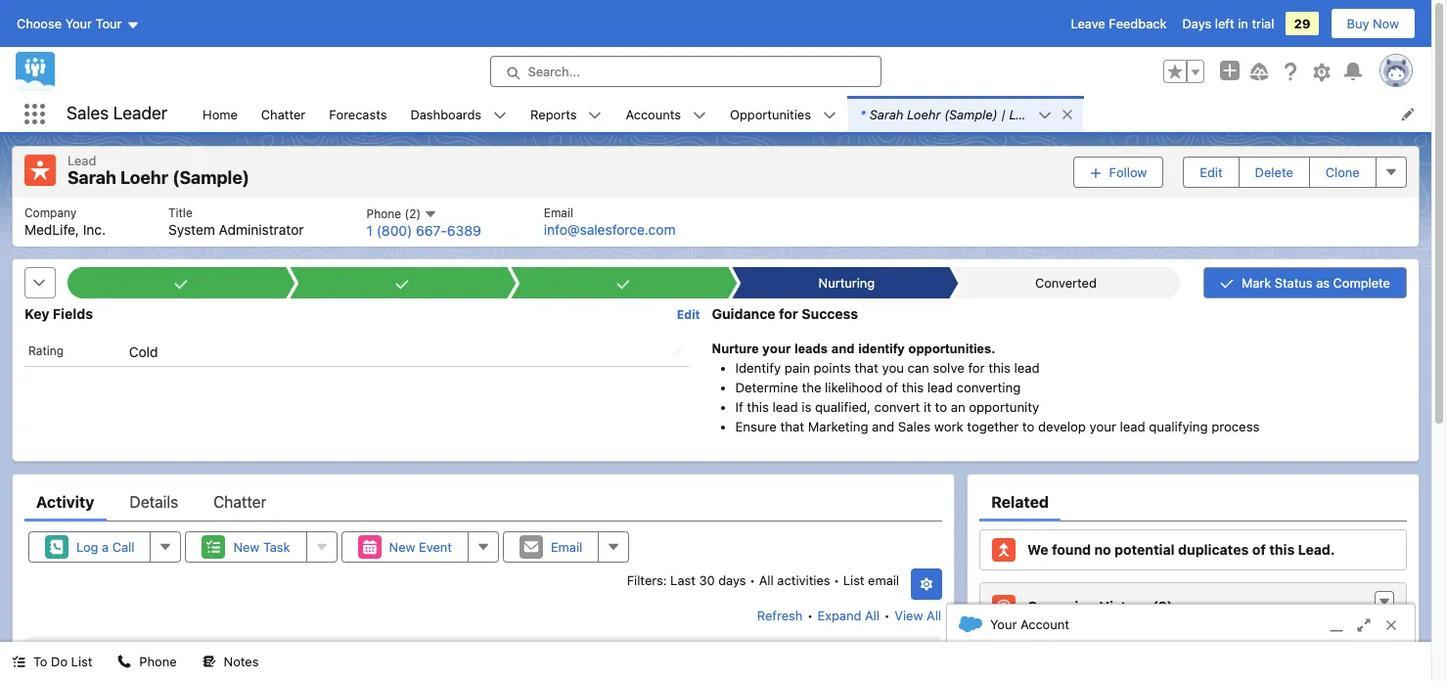 Task type: locate. For each thing, give the bounding box(es) containing it.
sarah right * on the top right of page
[[870, 106, 904, 122]]

and up points
[[831, 342, 855, 356]]

your right "develop"
[[1090, 419, 1116, 435]]

loehr inside "lead sarah loehr (sample)"
[[120, 167, 168, 188]]

text default image inside related tab panel
[[1378, 595, 1391, 609]]

1 horizontal spatial new
[[389, 539, 415, 555]]

1 horizontal spatial loehr
[[907, 106, 941, 122]]

now
[[1373, 16, 1399, 31]]

0 vertical spatial and
[[831, 342, 855, 356]]

(sample) left | in the right top of the page
[[944, 106, 998, 122]]

loehr right * on the top right of page
[[907, 106, 941, 122]]

0 vertical spatial of
[[886, 380, 898, 395]]

chatter
[[261, 106, 305, 122], [213, 493, 266, 511]]

• left expand
[[807, 608, 813, 623]]

new
[[233, 539, 260, 555], [389, 539, 415, 555]]

all
[[759, 572, 774, 588], [865, 608, 880, 623], [927, 608, 941, 623]]

0 vertical spatial edit
[[1200, 164, 1223, 180]]

dashboards list item
[[399, 96, 519, 132]]

0 horizontal spatial for
[[779, 306, 798, 322]]

qualifying
[[1149, 419, 1208, 435]]

1 new from the left
[[233, 539, 260, 555]]

call
[[112, 539, 134, 555]]

title
[[168, 205, 192, 220]]

all right days
[[759, 572, 774, 588]]

fields
[[53, 306, 93, 322]]

list
[[843, 572, 864, 588], [71, 654, 92, 669]]

lead left qualifying
[[1120, 419, 1145, 435]]

home link
[[191, 96, 249, 132]]

1 horizontal spatial for
[[968, 360, 985, 376]]

and down convert
[[872, 419, 894, 435]]

lead down solve
[[927, 380, 953, 395]]

your account
[[990, 617, 1069, 632]]

edit link
[[677, 307, 700, 322]]

0 horizontal spatial sales
[[67, 103, 109, 124]]

0 vertical spatial list
[[191, 96, 1431, 132]]

for left success
[[779, 306, 798, 322]]

that up likelihood
[[855, 360, 879, 376]]

2 horizontal spatial all
[[927, 608, 941, 623]]

0 vertical spatial for
[[779, 306, 798, 322]]

related tab panel
[[980, 522, 1407, 681]]

lead.
[[1298, 541, 1335, 558]]

details link
[[130, 482, 178, 522]]

1 vertical spatial sales
[[898, 419, 931, 435]]

sales left leader
[[67, 103, 109, 124]]

loehr for sarah loehr (sample)
[[120, 167, 168, 188]]

&
[[123, 644, 133, 660]]

all right expand
[[865, 608, 880, 623]]

email for email info@salesforce.com
[[544, 205, 573, 220]]

sarah inside list item
[[870, 106, 904, 122]]

to do list
[[33, 654, 92, 669]]

0 vertical spatial that
[[855, 360, 879, 376]]

lead right | in the right top of the page
[[1009, 106, 1038, 122]]

1 vertical spatial chatter
[[213, 493, 266, 511]]

(sample) up title
[[172, 167, 250, 188]]

new left task
[[233, 539, 260, 555]]

your left account
[[990, 617, 1017, 632]]

clone button
[[1309, 156, 1376, 188]]

edit left guidance
[[677, 308, 700, 322]]

that down is
[[780, 419, 804, 435]]

0 vertical spatial lead
[[1009, 106, 1038, 122]]

log a call
[[76, 539, 134, 555]]

chatter link right the home
[[249, 96, 317, 132]]

1 vertical spatial loehr
[[120, 167, 168, 188]]

this down can
[[902, 380, 924, 395]]

search...
[[528, 64, 580, 79]]

0 vertical spatial sarah
[[870, 106, 904, 122]]

1 horizontal spatial and
[[872, 419, 894, 435]]

email inside email info@salesforce.com
[[544, 205, 573, 220]]

0 horizontal spatial your
[[65, 16, 92, 31]]

new inside new event button
[[389, 539, 415, 555]]

2 new from the left
[[389, 539, 415, 555]]

sales
[[67, 103, 109, 124], [898, 419, 931, 435]]

sales down it on the right bottom of the page
[[898, 419, 931, 435]]

mark
[[1242, 275, 1271, 291]]

marketing
[[808, 419, 868, 435]]

chatter right home link
[[261, 106, 305, 122]]

and
[[831, 342, 855, 356], [872, 419, 894, 435]]

account
[[1020, 617, 1069, 632]]

to right it on the right bottom of the page
[[935, 399, 947, 415]]

company
[[24, 205, 77, 220]]

can
[[908, 360, 929, 376]]

sarah
[[870, 106, 904, 122], [67, 167, 116, 188]]

opportunities
[[730, 106, 811, 122]]

your
[[65, 16, 92, 31], [990, 617, 1017, 632]]

list containing medlife, inc.
[[13, 197, 1419, 247]]

email inside email button
[[551, 539, 583, 555]]

0 vertical spatial (sample)
[[944, 106, 998, 122]]

trial
[[1252, 16, 1274, 31]]

0 vertical spatial your
[[763, 342, 791, 356]]

0 horizontal spatial all
[[759, 572, 774, 588]]

1 horizontal spatial your
[[1090, 419, 1116, 435]]

of right duplicates
[[1252, 541, 1266, 558]]

0 horizontal spatial (sample)
[[172, 167, 250, 188]]

0 horizontal spatial to
[[935, 399, 947, 415]]

upcoming & overdue
[[56, 644, 189, 660]]

0 vertical spatial your
[[65, 16, 92, 31]]

develop
[[1038, 419, 1086, 435]]

0 horizontal spatial loehr
[[120, 167, 168, 188]]

•
[[750, 572, 755, 588], [834, 572, 840, 588], [807, 608, 813, 623], [884, 608, 890, 623]]

text default image
[[1061, 107, 1074, 121], [1038, 108, 1052, 122], [1378, 595, 1391, 609], [959, 613, 982, 636], [118, 655, 131, 669], [202, 655, 216, 669]]

lead image
[[24, 155, 56, 186]]

sales leader
[[67, 103, 167, 124]]

0 horizontal spatial list
[[71, 654, 92, 669]]

leave feedback link
[[1071, 16, 1167, 31]]

• right days
[[750, 572, 755, 588]]

1 vertical spatial to
[[1022, 419, 1035, 435]]

your up identify
[[763, 342, 791, 356]]

list inside "button"
[[71, 654, 92, 669]]

text default image inside phone button
[[118, 655, 131, 669]]

mark status as complete
[[1242, 275, 1390, 291]]

1 horizontal spatial your
[[990, 617, 1017, 632]]

0 vertical spatial chatter
[[261, 106, 305, 122]]

email
[[544, 205, 573, 220], [551, 539, 583, 555]]

1 vertical spatial your
[[990, 617, 1017, 632]]

new left the event
[[389, 539, 415, 555]]

for up "converting"
[[968, 360, 985, 376]]

0 horizontal spatial sarah
[[67, 167, 116, 188]]

1 vertical spatial (sample)
[[172, 167, 250, 188]]

0 horizontal spatial and
[[831, 342, 855, 356]]

this up "converting"
[[989, 360, 1011, 376]]

1 horizontal spatial all
[[865, 608, 880, 623]]

all right view at the right bottom of page
[[927, 608, 941, 623]]

related
[[991, 493, 1049, 511]]

as
[[1316, 275, 1330, 291]]

to down the opportunity
[[1022, 419, 1035, 435]]

list for 'leave feedback' link at top
[[191, 96, 1431, 132]]

list item containing *
[[848, 96, 1083, 132]]

0 vertical spatial email
[[544, 205, 573, 220]]

clone
[[1326, 164, 1360, 180]]

lead inside list item
[[1009, 106, 1038, 122]]

0 vertical spatial sales
[[67, 103, 109, 124]]

chatter link up new task button
[[213, 482, 266, 522]]

list left "email"
[[843, 572, 864, 588]]

1 vertical spatial for
[[968, 360, 985, 376]]

this
[[989, 360, 1011, 376], [902, 380, 924, 395], [747, 399, 769, 415], [1269, 541, 1295, 558]]

list containing home
[[191, 96, 1431, 132]]

1 horizontal spatial lead
[[1009, 106, 1038, 122]]

dashboards
[[410, 106, 482, 122]]

email button
[[503, 531, 599, 563]]

1 horizontal spatial that
[[855, 360, 879, 376]]

list item
[[848, 96, 1083, 132]]

1 vertical spatial and
[[872, 419, 894, 435]]

forecasts
[[329, 106, 387, 122]]

0 vertical spatial loehr
[[907, 106, 941, 122]]

*
[[860, 106, 866, 122]]

this left lead.
[[1269, 541, 1295, 558]]

667-
[[416, 223, 447, 239]]

new inside new task button
[[233, 539, 260, 555]]

your left tour
[[65, 16, 92, 31]]

list right do
[[71, 654, 92, 669]]

(sample) inside list item
[[944, 106, 998, 122]]

edit left the delete button
[[1200, 164, 1223, 180]]

refresh
[[757, 608, 803, 623]]

1 horizontal spatial (sample)
[[944, 106, 998, 122]]

edit
[[1200, 164, 1223, 180], [677, 308, 700, 322]]

1 vertical spatial that
[[780, 419, 804, 435]]

determine
[[735, 380, 798, 395]]

1 horizontal spatial list
[[843, 572, 864, 588]]

(sample) inside "lead sarah loehr (sample)"
[[172, 167, 250, 188]]

text default image inside notes button
[[202, 655, 216, 669]]

loehr up title
[[120, 167, 168, 188]]

1 horizontal spatial sales
[[898, 419, 931, 435]]

sarah inside "lead sarah loehr (sample)"
[[67, 167, 116, 188]]

0 vertical spatial to
[[935, 399, 947, 415]]

* sarah loehr (sample) | lead
[[860, 106, 1038, 122]]

(2)
[[1153, 598, 1173, 615]]

0 horizontal spatial new
[[233, 539, 260, 555]]

accounts
[[626, 106, 681, 122]]

found
[[1052, 541, 1091, 558]]

1 vertical spatial email
[[551, 539, 583, 555]]

1 horizontal spatial sarah
[[870, 106, 904, 122]]

1 horizontal spatial to
[[1022, 419, 1035, 435]]

email
[[868, 572, 899, 588]]

(sample) for sarah loehr (sample) | lead
[[944, 106, 998, 122]]

success
[[802, 306, 858, 322]]

of down you
[[886, 380, 898, 395]]

1 vertical spatial list
[[71, 654, 92, 669]]

loehr
[[907, 106, 941, 122], [120, 167, 168, 188]]

list for home link
[[13, 197, 1419, 247]]

1 vertical spatial of
[[1252, 541, 1266, 558]]

1 vertical spatial sarah
[[67, 167, 116, 188]]

lead
[[1014, 360, 1040, 376], [927, 380, 953, 395], [773, 399, 798, 415], [1120, 419, 1145, 435]]

1 horizontal spatial of
[[1252, 541, 1266, 558]]

lead inside "lead sarah loehr (sample)"
[[67, 153, 96, 168]]

0 horizontal spatial lead
[[67, 153, 96, 168]]

this right if in the right bottom of the page
[[747, 399, 769, 415]]

tab list
[[24, 482, 942, 522]]

new for new task
[[233, 539, 260, 555]]

• left view at the right bottom of page
[[884, 608, 890, 623]]

convert
[[874, 399, 920, 415]]

29
[[1294, 16, 1311, 31]]

activities
[[777, 572, 830, 588]]

chatter up new task button
[[213, 493, 266, 511]]

to
[[935, 399, 947, 415], [1022, 419, 1035, 435]]

lead right "lead" image
[[67, 153, 96, 168]]

group
[[1163, 60, 1204, 83]]

to
[[33, 654, 47, 669]]

0 horizontal spatial of
[[886, 380, 898, 395]]

0 horizontal spatial that
[[780, 419, 804, 435]]

1 vertical spatial chatter link
[[213, 482, 266, 522]]

tour
[[95, 16, 122, 31]]

sarah up company medlife, inc.
[[67, 167, 116, 188]]

1 horizontal spatial edit
[[1200, 164, 1223, 180]]

1 vertical spatial lead
[[67, 153, 96, 168]]

1 vertical spatial list
[[13, 197, 1419, 247]]

info@salesforce.com
[[544, 221, 676, 237]]

duplicates
[[1178, 541, 1249, 558]]

lead
[[1009, 106, 1038, 122], [67, 153, 96, 168]]

list
[[191, 96, 1431, 132], [13, 197, 1419, 247]]

1 vertical spatial edit
[[677, 308, 700, 322]]



Task type: vqa. For each thing, say whether or not it's contained in the screenshot.
'Home' at left
yes



Task type: describe. For each thing, give the bounding box(es) containing it.
accounts link
[[614, 96, 693, 132]]

buy now button
[[1330, 8, 1416, 39]]

|
[[1001, 106, 1006, 122]]

process
[[1212, 419, 1260, 435]]

text default image
[[12, 655, 25, 669]]

search... button
[[490, 56, 881, 87]]

do
[[51, 654, 68, 669]]

converting
[[957, 380, 1021, 395]]

converted
[[1035, 275, 1097, 291]]

opportunities list item
[[718, 96, 848, 132]]

sarah for sarah loehr (sample) | lead
[[870, 106, 904, 122]]

feedback
[[1109, 16, 1167, 31]]

key fields
[[24, 306, 93, 322]]

choose
[[17, 16, 62, 31]]

1 (800) 667-6389 link
[[367, 223, 481, 239]]

notes
[[224, 654, 259, 669]]

this inside related tab panel
[[1269, 541, 1295, 558]]

mark status as complete button
[[1203, 268, 1407, 299]]

for inside nurture your leads and identify opportunities. identify pain points that you can solve for this lead determine the likelihood of this lead converting if this lead is qualified, convert it to an opportunity ensure that marketing and sales work together to develop your lead qualifying process
[[968, 360, 985, 376]]

task
[[263, 539, 290, 555]]

new for new event
[[389, 539, 415, 555]]

0 vertical spatial list
[[843, 572, 864, 588]]

• right activities
[[834, 572, 840, 588]]

refresh • expand all • view all
[[757, 608, 941, 623]]

of inside nurture your leads and identify opportunities. identify pain points that you can solve for this lead determine the likelihood of this lead converting if this lead is qualified, convert it to an opportunity ensure that marketing and sales work together to develop your lead qualifying process
[[886, 380, 898, 395]]

points
[[814, 360, 851, 376]]

phone button
[[106, 642, 188, 681]]

reports link
[[519, 96, 588, 132]]

leads
[[794, 342, 828, 356]]

key
[[24, 306, 49, 322]]

lead sarah loehr (sample)
[[67, 153, 250, 188]]

edit button
[[1183, 156, 1239, 188]]

path options list box
[[68, 268, 1180, 299]]

phone
[[139, 654, 177, 669]]

administrator
[[219, 221, 304, 237]]

qualified,
[[815, 399, 871, 415]]

1 vertical spatial your
[[1090, 419, 1116, 435]]

inc.
[[83, 221, 106, 237]]

edit inside edit button
[[1200, 164, 1223, 180]]

buy now
[[1347, 16, 1399, 31]]

potential
[[1115, 541, 1175, 558]]

expand all button
[[817, 600, 881, 631]]

filters: last 30 days • all activities • list email
[[627, 572, 899, 588]]

ensure
[[735, 419, 777, 435]]

dashboards link
[[399, 96, 493, 132]]

identify
[[858, 342, 905, 356]]

your inside popup button
[[65, 16, 92, 31]]

loehr for sarah loehr (sample) | lead
[[907, 106, 941, 122]]

0 horizontal spatial edit
[[677, 308, 700, 322]]

pain
[[784, 360, 810, 376]]

overdue
[[136, 644, 189, 660]]

history
[[1099, 598, 1149, 615]]

upcoming
[[56, 644, 120, 660]]

info@salesforce.com link
[[544, 221, 676, 237]]

(800)
[[376, 223, 412, 239]]

0 vertical spatial chatter link
[[249, 96, 317, 132]]

30
[[699, 572, 715, 588]]

it
[[924, 399, 931, 415]]

email for email
[[551, 539, 583, 555]]

expand
[[818, 608, 861, 623]]

if
[[735, 399, 743, 415]]

complete
[[1333, 275, 1390, 291]]

is
[[802, 399, 812, 415]]

in
[[1238, 16, 1248, 31]]

solve
[[933, 360, 965, 376]]

(sample) for sarah loehr (sample)
[[172, 167, 250, 188]]

guidance for success
[[712, 306, 858, 322]]

sales inside nurture your leads and identify opportunities. identify pain points that you can solve for this lead determine the likelihood of this lead converting if this lead is qualified, convert it to an opportunity ensure that marketing and sales work together to develop your lead qualifying process
[[898, 419, 931, 435]]

0 horizontal spatial your
[[763, 342, 791, 356]]

log
[[76, 539, 98, 555]]

related link
[[991, 482, 1049, 522]]

the
[[802, 380, 821, 395]]

campaign
[[1028, 598, 1096, 615]]

system
[[168, 221, 215, 237]]

medlife,
[[24, 221, 79, 237]]

we
[[1028, 541, 1048, 558]]

rating
[[28, 344, 64, 358]]

new event
[[389, 539, 452, 555]]

tab list containing activity
[[24, 482, 942, 522]]

company medlife, inc.
[[24, 205, 106, 237]]

reports list item
[[519, 96, 614, 132]]

status
[[1275, 275, 1313, 291]]

lead left is
[[773, 399, 798, 415]]

chatter inside tab list
[[213, 493, 266, 511]]

chatter inside list
[[261, 106, 305, 122]]

of inside related tab panel
[[1252, 541, 1266, 558]]

text default image inside your account link
[[959, 613, 982, 636]]

lead up "converting"
[[1014, 360, 1040, 376]]

leave
[[1071, 16, 1105, 31]]

days left in trial
[[1182, 16, 1274, 31]]

last
[[670, 572, 696, 588]]

follow button
[[1073, 156, 1164, 188]]

log a call button
[[28, 531, 151, 563]]

refresh button
[[756, 600, 804, 631]]

email info@salesforce.com
[[544, 205, 676, 237]]

leader
[[113, 103, 167, 124]]

notes button
[[190, 642, 270, 681]]

guidance
[[712, 306, 776, 322]]

days
[[718, 572, 746, 588]]

to do list button
[[0, 642, 104, 681]]

identify
[[735, 360, 781, 376]]

forecasts link
[[317, 96, 399, 132]]

sarah for sarah loehr (sample)
[[67, 167, 116, 188]]

activity
[[36, 493, 94, 511]]

work
[[934, 419, 963, 435]]

upcoming & overdue button
[[25, 636, 941, 667]]

new event button
[[341, 531, 469, 563]]

accounts list item
[[614, 96, 718, 132]]

activity link
[[36, 482, 94, 522]]

opportunity
[[969, 399, 1039, 415]]

opportunities link
[[718, 96, 823, 132]]

converted link
[[962, 268, 1170, 299]]

likelihood
[[825, 380, 882, 395]]

new task button
[[185, 531, 307, 563]]



